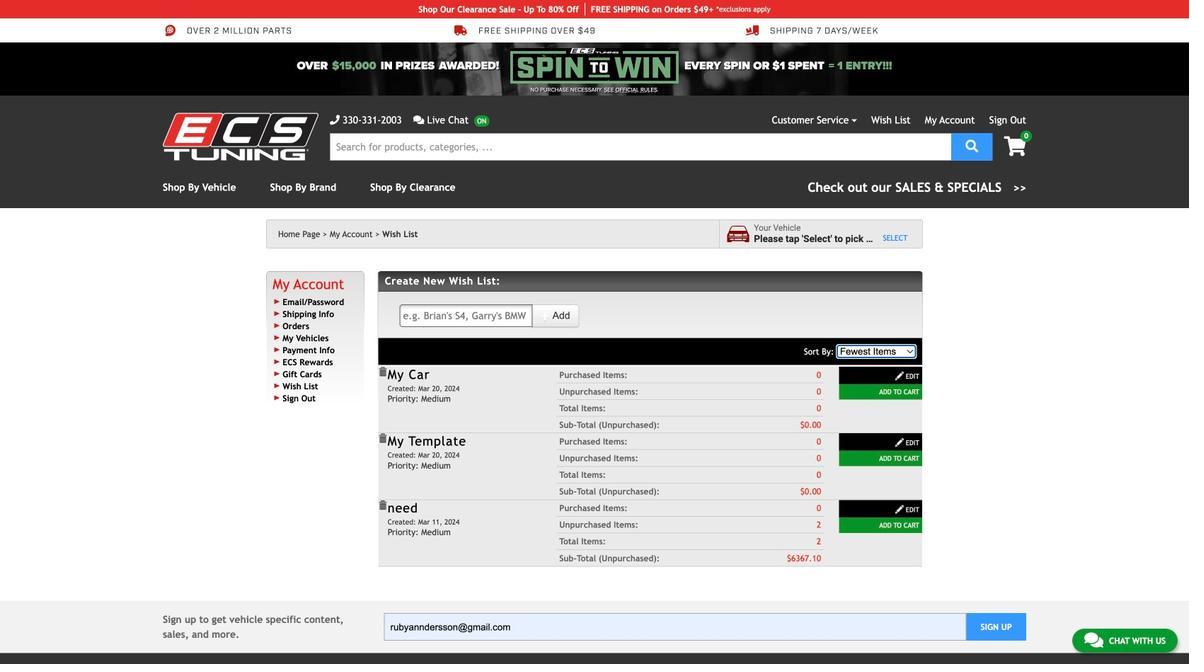 Task type: locate. For each thing, give the bounding box(es) containing it.
delete image
[[378, 434, 388, 444]]

delete image down delete image
[[378, 500, 388, 510]]

1 horizontal spatial white image
[[895, 438, 905, 448]]

e.g. Brian's S4, Garry's BMW E92...etc text field
[[400, 304, 533, 327]]

white image
[[541, 311, 551, 321], [895, 438, 905, 448]]

0 vertical spatial white image
[[541, 311, 551, 321]]

delete image up delete image
[[378, 367, 388, 377]]

0 vertical spatial white image
[[895, 371, 905, 381]]

white image
[[895, 371, 905, 381], [895, 504, 905, 514]]

1 white image from the top
[[895, 371, 905, 381]]

white image for 1st delete icon
[[895, 371, 905, 381]]

1 vertical spatial white image
[[895, 504, 905, 514]]

2 white image from the top
[[895, 504, 905, 514]]

Search text field
[[330, 133, 952, 161]]

delete image
[[378, 367, 388, 377], [378, 500, 388, 510]]

phone image
[[330, 115, 340, 125]]

1 vertical spatial delete image
[[378, 500, 388, 510]]

0 vertical spatial delete image
[[378, 367, 388, 377]]



Task type: describe. For each thing, give the bounding box(es) containing it.
0 horizontal spatial white image
[[541, 311, 551, 321]]

search image
[[966, 140, 979, 153]]

comments image
[[413, 115, 424, 125]]

white image for 1st delete icon from the bottom of the page
[[895, 504, 905, 514]]

1 delete image from the top
[[378, 367, 388, 377]]

ecs tuning image
[[163, 113, 319, 160]]

2 delete image from the top
[[378, 500, 388, 510]]

comments image
[[1085, 632, 1104, 649]]

Email email field
[[384, 613, 967, 641]]

ecs tuning 'spin to win' contest logo image
[[510, 48, 679, 84]]

1 vertical spatial white image
[[895, 438, 905, 448]]



Task type: vqa. For each thing, say whether or not it's contained in the screenshot.
search image
yes



